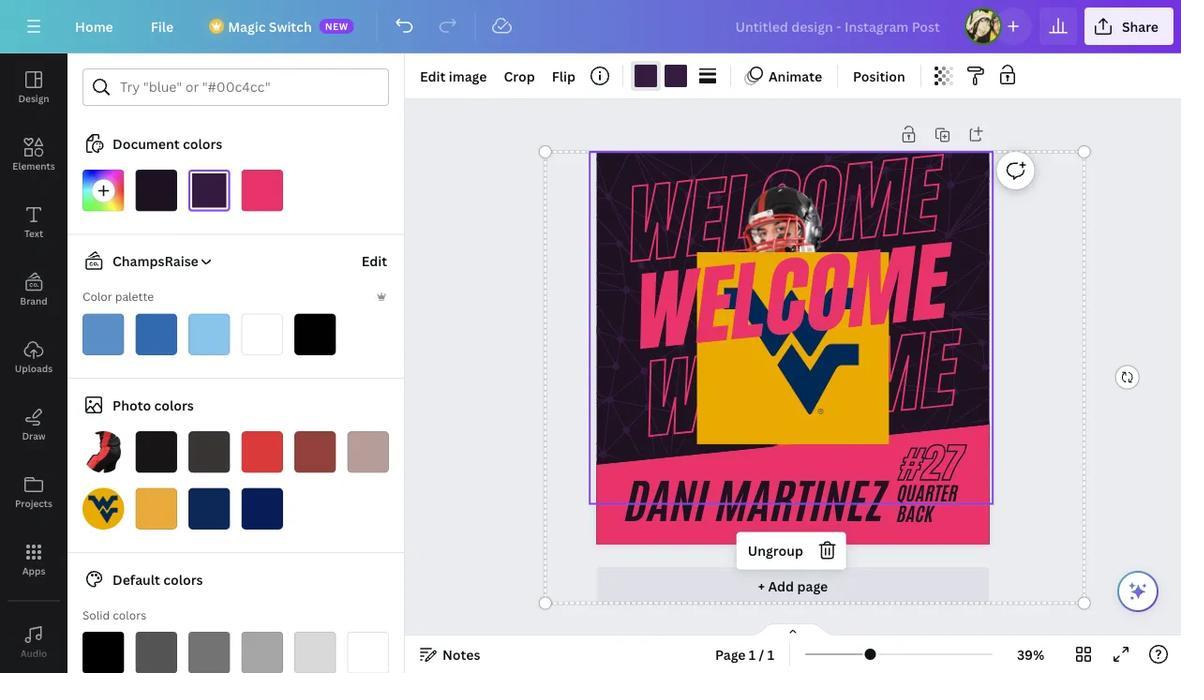 Task type: locate. For each thing, give the bounding box(es) containing it.
1 right the /
[[768, 646, 775, 664]]

0 horizontal spatial 1
[[749, 646, 756, 664]]

colors right default
[[163, 571, 203, 588]]

edit inside 'button'
[[362, 252, 387, 270]]

39% button
[[1001, 640, 1062, 670]]

1 left the /
[[749, 646, 756, 664]]

edit image button
[[413, 61, 495, 91]]

0 vertical spatial edit
[[420, 67, 446, 85]]

#f5a700 image
[[136, 488, 177, 530]]

share
[[1122, 17, 1159, 35]]

notes button
[[413, 640, 488, 670]]

page
[[798, 577, 828, 595]]

ungroup button
[[741, 536, 811, 566]]

39%
[[1017, 646, 1045, 664]]

#391940 image
[[635, 65, 657, 87], [188, 170, 230, 211], [188, 170, 230, 211]]

animate
[[769, 67, 823, 85]]

photo
[[113, 396, 151, 414]]

light gray #d9d9d9 image
[[294, 632, 336, 673]]

#166bb5 image
[[136, 314, 177, 355]]

1 horizontal spatial 1
[[768, 646, 775, 664]]

1 horizontal spatial edit
[[420, 67, 446, 85]]

#75c6ef image
[[188, 314, 230, 355], [188, 314, 230, 355]]

#391940 image
[[635, 65, 657, 87], [665, 65, 687, 87], [665, 65, 687, 87]]

#011d5b image
[[241, 488, 283, 530]]

draw
[[22, 430, 46, 442]]

uploads
[[15, 362, 53, 375]]

brand button
[[0, 256, 68, 324]]

#011d5b image
[[241, 488, 283, 530]]

#ba9c98 image
[[347, 431, 389, 473]]

edit button
[[360, 242, 389, 280]]

#010101 image
[[294, 314, 336, 355], [294, 314, 336, 355]]

colors right photo
[[154, 396, 194, 414]]

edit
[[420, 67, 446, 85], [362, 252, 387, 270]]

default colors
[[113, 571, 203, 588]]

#ffffff image
[[241, 314, 283, 355], [241, 314, 283, 355]]

0 horizontal spatial edit
[[362, 252, 387, 270]]

1 1 from the left
[[749, 646, 756, 664]]

text button
[[0, 188, 68, 256]]

apps
[[22, 565, 45, 577]]

colors right document
[[183, 135, 222, 152]]

image
[[449, 67, 487, 85]]

welcome
[[621, 132, 948, 290], [630, 219, 957, 377], [639, 306, 966, 465]]

colors for photo colors
[[154, 396, 194, 414]]

color
[[83, 289, 112, 304]]

#181616 image
[[136, 431, 177, 473]]

draw button
[[0, 391, 68, 459]]

gray #737373 image
[[188, 632, 230, 673], [188, 632, 230, 673]]

Try "blue" or "#00c4cc" search field
[[120, 69, 377, 105]]

1 vertical spatial edit
[[362, 252, 387, 270]]

#012958 image
[[188, 488, 230, 530], [188, 488, 230, 530]]

colors right solid on the bottom
[[113, 607, 146, 623]]

dark gray #545454 image
[[136, 632, 177, 673], [136, 632, 177, 673]]

audio button
[[0, 609, 68, 673]]

page
[[716, 646, 746, 664]]

#391940 image inside color group
[[635, 65, 657, 87]]

#27
[[901, 433, 964, 493]]

#ba9c98 image
[[347, 431, 389, 473]]

champsraise button
[[75, 250, 214, 272]]

elements button
[[0, 121, 68, 188]]

uploads button
[[0, 324, 68, 391]]

1
[[749, 646, 756, 664], [768, 646, 775, 664]]

quarter back
[[898, 480, 959, 528]]

edit inside popup button
[[420, 67, 446, 85]]

share button
[[1085, 8, 1174, 45]]

#4890cd image
[[83, 314, 124, 355], [83, 314, 124, 355]]

text
[[24, 227, 43, 240]]

champsraise
[[113, 252, 199, 270]]

design button
[[0, 53, 68, 121]]

home link
[[60, 8, 128, 45]]

back
[[898, 501, 934, 528]]

#1f1122 image
[[136, 170, 177, 211], [136, 170, 177, 211]]

magic
[[228, 17, 266, 35]]

white #ffffff image
[[347, 632, 389, 673], [347, 632, 389, 673]]

black #000000 image
[[83, 632, 124, 673]]

#393535 image
[[188, 431, 230, 473]]

position button
[[846, 61, 913, 91]]

abstract lines background  geometric technology image
[[590, 97, 997, 504]]

solid
[[83, 607, 110, 623]]

color palette
[[83, 289, 154, 304]]

dani martinez
[[627, 468, 887, 535]]

colors
[[183, 135, 222, 152], [154, 396, 194, 414], [163, 571, 203, 588], [113, 607, 146, 623]]

crop button
[[496, 61, 543, 91]]

elements
[[12, 159, 55, 172]]

home
[[75, 17, 113, 35]]

side panel tab list
[[0, 53, 68, 673]]

light gray #d9d9d9 image
[[294, 632, 336, 673]]

projects
[[15, 497, 53, 510]]



Task type: describe. For each thing, give the bounding box(es) containing it.
colors for default colors
[[163, 571, 203, 588]]

file button
[[136, 8, 189, 45]]

brand
[[20, 294, 48, 307]]

#166bb5 image
[[136, 314, 177, 355]]

#393535 image
[[188, 431, 230, 473]]

photo colors
[[113, 396, 194, 414]]

#ed212f image
[[241, 431, 283, 473]]

colors for document colors
[[183, 135, 222, 152]]

+ add page button
[[597, 567, 990, 605]]

document
[[113, 135, 180, 152]]

#fd0069 image
[[241, 170, 283, 211]]

quarter
[[898, 480, 959, 508]]

projects button
[[0, 459, 68, 526]]

main menu bar
[[0, 0, 1182, 53]]

file
[[151, 17, 174, 35]]

add a new color image
[[83, 170, 124, 211]]

notes
[[443, 646, 481, 664]]

#ed212f image
[[241, 431, 283, 473]]

+
[[758, 577, 765, 595]]

new
[[325, 20, 349, 32]]

#9d3a39 image
[[294, 431, 336, 473]]

default
[[113, 571, 160, 588]]

audio
[[20, 647, 47, 660]]

solid colors
[[83, 607, 146, 623]]

#9d3a39 image
[[294, 431, 336, 473]]

palette
[[115, 289, 154, 304]]

Design title text field
[[721, 8, 957, 45]]

apps button
[[0, 526, 68, 594]]

show pages image
[[748, 623, 838, 638]]

add a new color image
[[83, 170, 124, 211]]

martinez
[[718, 468, 887, 535]]

canva assistant image
[[1127, 581, 1150, 603]]

position
[[853, 67, 906, 85]]

crop
[[504, 67, 535, 85]]

document colors
[[113, 135, 222, 152]]

dani
[[627, 468, 709, 535]]

page 1 / 1
[[716, 646, 775, 664]]

gray #a6a6a6 image
[[241, 632, 283, 673]]

edit image
[[420, 67, 487, 85]]

2 1 from the left
[[768, 646, 775, 664]]

flip
[[552, 67, 576, 85]]

#181616 image
[[136, 431, 177, 473]]

colors for solid colors
[[113, 607, 146, 623]]

animate button
[[739, 61, 830, 91]]

magic switch
[[228, 17, 312, 35]]

flip button
[[545, 61, 583, 91]]

design
[[18, 92, 49, 105]]

#f5a700 image
[[136, 488, 177, 530]]

black #000000 image
[[83, 632, 124, 673]]

/
[[759, 646, 765, 664]]

#fd0069 image
[[241, 170, 283, 211]]

gray #a6a6a6 image
[[241, 632, 283, 673]]

edit for edit
[[362, 252, 387, 270]]

+ add page
[[758, 577, 828, 595]]

color group
[[631, 61, 691, 91]]

switch
[[269, 17, 312, 35]]

ungroup
[[748, 542, 804, 560]]

edit for edit image
[[420, 67, 446, 85]]

add
[[768, 577, 794, 595]]



Task type: vqa. For each thing, say whether or not it's contained in the screenshot.
Ungroup button
yes



